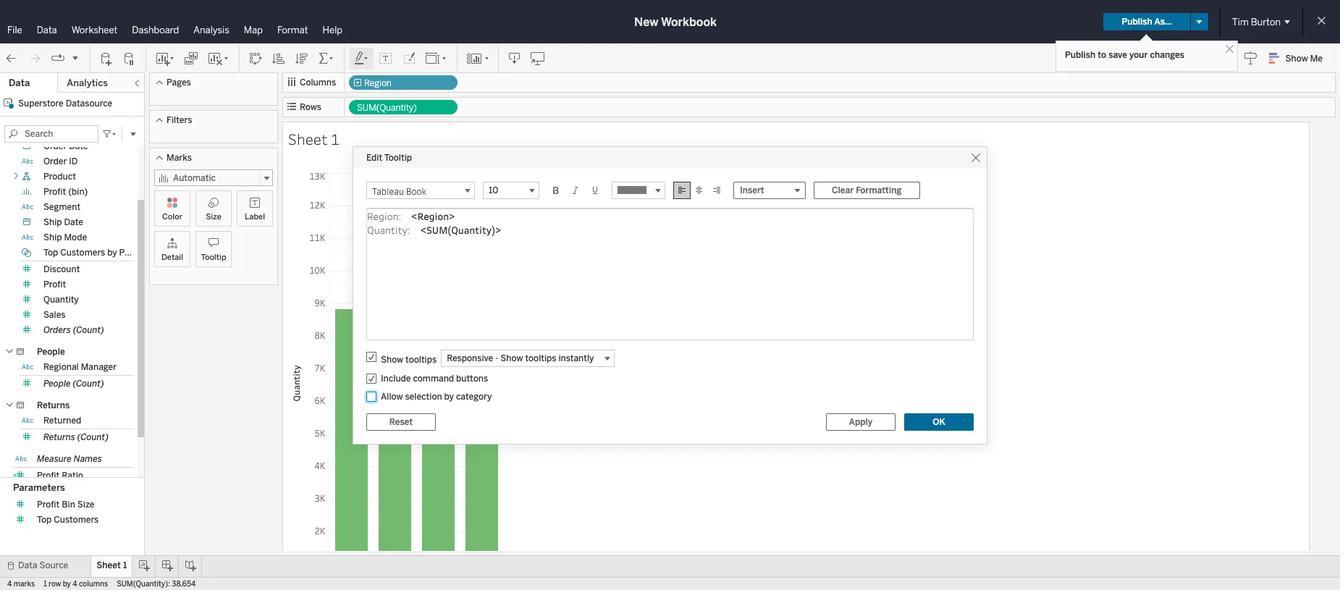 Task type: vqa. For each thing, say whether or not it's contained in the screenshot.
Connected Metrics
no



Task type: locate. For each thing, give the bounding box(es) containing it.
order up product
[[43, 156, 67, 167]]

returns for returns (count)
[[43, 432, 75, 442]]

date for ship date
[[64, 217, 83, 227]]

people down regional
[[43, 379, 71, 389]]

totals image
[[318, 51, 335, 66]]

0 vertical spatial publish
[[1122, 17, 1152, 27]]

customers
[[60, 248, 105, 258], [54, 514, 99, 525]]

0 vertical spatial data
[[37, 25, 57, 35]]

sheet 1 up columns
[[96, 560, 127, 570]]

0 vertical spatial returns
[[37, 400, 70, 410]]

0 vertical spatial (count)
[[73, 325, 104, 335]]

publish as... button
[[1104, 13, 1190, 30]]

(count) down regional manager
[[73, 379, 104, 389]]

profit for profit bin size
[[37, 499, 60, 509]]

show
[[1286, 54, 1308, 64], [381, 354, 403, 365]]

1 horizontal spatial 1
[[123, 560, 127, 570]]

0 vertical spatial customers
[[60, 248, 105, 258]]

tim burton
[[1232, 16, 1281, 27]]

0 horizontal spatial by
[[63, 580, 71, 589]]

1 vertical spatial ship
[[43, 232, 62, 243]]

date up mode
[[64, 217, 83, 227]]

2 4 from the left
[[73, 580, 77, 589]]

2 ship from the top
[[43, 232, 62, 243]]

regional
[[43, 362, 79, 372]]

analysis
[[194, 25, 229, 35]]

4 left marks
[[7, 580, 12, 589]]

0 vertical spatial date
[[69, 141, 88, 151]]

0 vertical spatial sheet
[[288, 129, 328, 149]]

profit
[[43, 187, 66, 197], [119, 248, 142, 258], [43, 279, 66, 290], [37, 471, 60, 481], [37, 499, 60, 509]]

(bin)
[[68, 187, 88, 197]]

2 horizontal spatial 1
[[331, 129, 340, 149]]

1 horizontal spatial replay animation image
[[71, 53, 80, 62]]

returns
[[37, 400, 70, 410], [43, 432, 75, 442]]

profit up "parameters"
[[37, 471, 60, 481]]

show tooltips
[[381, 354, 437, 365]]

profit (bin)
[[43, 187, 88, 197]]

show left the me
[[1286, 54, 1308, 64]]

1 down "columns"
[[331, 129, 340, 149]]

1 vertical spatial 1
[[123, 560, 127, 570]]

1 vertical spatial sheet
[[96, 560, 121, 570]]

profit for profit ratio
[[37, 471, 60, 481]]

marks
[[167, 153, 192, 163]]

returns up returned
[[37, 400, 70, 410]]

1 vertical spatial date
[[64, 217, 83, 227]]

1 vertical spatial people
[[43, 379, 71, 389]]

2 vertical spatial by
[[63, 580, 71, 589]]

tooltip right detail
[[201, 253, 226, 262]]

data
[[37, 25, 57, 35], [9, 77, 30, 88], [18, 560, 37, 570]]

customers for top customers
[[54, 514, 99, 525]]

order date
[[43, 141, 88, 151]]

1 vertical spatial publish
[[1065, 50, 1096, 60]]

show me
[[1286, 54, 1323, 64]]

new workbook
[[634, 15, 717, 29]]

show mark labels image
[[379, 51, 393, 66]]

0 horizontal spatial region
[[364, 78, 392, 88]]

rows
[[300, 102, 321, 112]]

0 vertical spatial sheet 1
[[288, 129, 340, 149]]

region right 'edit'
[[402, 157, 430, 169]]

show inside edit tooltip "dialog"
[[381, 354, 403, 365]]

replay animation image
[[51, 51, 65, 66], [71, 53, 80, 62]]

0 vertical spatial order
[[43, 141, 67, 151]]

1 vertical spatial returns
[[43, 432, 75, 442]]

ship down ship date
[[43, 232, 62, 243]]

superstore datasource
[[18, 98, 112, 109]]

0 horizontal spatial 1
[[44, 580, 47, 589]]

by
[[107, 248, 117, 258], [444, 391, 454, 401], [63, 580, 71, 589]]

order
[[43, 141, 67, 151], [43, 156, 67, 167]]

0 vertical spatial ship
[[43, 217, 62, 227]]

2 vertical spatial (count)
[[77, 432, 109, 442]]

1 horizontal spatial publish
[[1122, 17, 1152, 27]]

2 horizontal spatial by
[[444, 391, 454, 401]]

file
[[7, 25, 22, 35]]

sheet up columns
[[96, 560, 121, 570]]

publish left as...
[[1122, 17, 1152, 27]]

as...
[[1154, 17, 1172, 27]]

0 vertical spatial size
[[206, 212, 221, 222]]

0 horizontal spatial size
[[77, 499, 94, 509]]

marks. press enter to open the view data window.. use arrow keys to navigate data visualization elements. image
[[329, 170, 503, 590]]

1 horizontal spatial tooltip
[[384, 152, 412, 163]]

order for order date
[[43, 141, 67, 151]]

1 vertical spatial show
[[381, 354, 403, 365]]

0 vertical spatial people
[[37, 347, 65, 357]]

top up "discount"
[[43, 248, 58, 258]]

0 vertical spatial show
[[1286, 54, 1308, 64]]

tooltips
[[405, 354, 437, 365]]

include command buttons
[[381, 373, 488, 383]]

2 vertical spatial 1
[[44, 580, 47, 589]]

superstore
[[18, 98, 64, 109]]

pages
[[167, 77, 191, 88]]

size right bin
[[77, 499, 94, 509]]

4
[[7, 580, 12, 589], [73, 580, 77, 589]]

people for people
[[37, 347, 65, 357]]

datasource
[[66, 98, 112, 109]]

sheet
[[288, 129, 328, 149], [96, 560, 121, 570]]

1 vertical spatial top
[[37, 514, 52, 525]]

swap rows and columns image
[[248, 51, 263, 66]]

0 horizontal spatial publish
[[1065, 50, 1096, 60]]

customers for top customers by profit
[[60, 248, 105, 258]]

1 4 from the left
[[7, 580, 12, 589]]

profit for profit
[[43, 279, 66, 290]]

0 horizontal spatial tooltip
[[201, 253, 226, 262]]

columns
[[300, 77, 336, 88]]

returns down returned
[[43, 432, 75, 442]]

1 left 'row'
[[44, 580, 47, 589]]

0 horizontal spatial sheet
[[96, 560, 121, 570]]

1 vertical spatial region
[[402, 157, 430, 169]]

allow
[[381, 391, 403, 401]]

1 up sum(quantity):
[[123, 560, 127, 570]]

size right color
[[206, 212, 221, 222]]

1 vertical spatial customers
[[54, 514, 99, 525]]

0 horizontal spatial show
[[381, 354, 403, 365]]

0 horizontal spatial sheet 1
[[96, 560, 127, 570]]

0 horizontal spatial 4
[[7, 580, 12, 589]]

to
[[1098, 50, 1106, 60]]

profit up quantity
[[43, 279, 66, 290]]

region up sum(quantity)
[[364, 78, 392, 88]]

profit down product
[[43, 187, 66, 197]]

1 ship from the top
[[43, 217, 62, 227]]

by for row
[[63, 580, 71, 589]]

by for customers
[[107, 248, 117, 258]]

1 horizontal spatial region
[[402, 157, 430, 169]]

top customers by profit
[[43, 248, 142, 258]]

ship
[[43, 217, 62, 227], [43, 232, 62, 243]]

publish
[[1122, 17, 1152, 27], [1065, 50, 1096, 60]]

publish left to
[[1065, 50, 1096, 60]]

data up marks
[[18, 560, 37, 570]]

0 vertical spatial 1
[[331, 129, 340, 149]]

undo image
[[4, 51, 19, 66]]

1 horizontal spatial show
[[1286, 54, 1308, 64]]

filters
[[167, 115, 192, 125]]

region
[[364, 78, 392, 88], [402, 157, 430, 169]]

1 horizontal spatial size
[[206, 212, 221, 222]]

size
[[206, 212, 221, 222], [77, 499, 94, 509]]

quantity
[[43, 295, 79, 305]]

me
[[1310, 54, 1323, 64]]

2 order from the top
[[43, 156, 67, 167]]

map
[[244, 25, 263, 35]]

1 vertical spatial size
[[77, 499, 94, 509]]

top down 'profit bin size'
[[37, 514, 52, 525]]

reset
[[389, 417, 413, 427]]

people up regional
[[37, 347, 65, 357]]

people
[[37, 347, 65, 357], [43, 379, 71, 389]]

order up order id
[[43, 141, 67, 151]]

data down undo icon
[[9, 77, 30, 88]]

people for people (count)
[[43, 379, 71, 389]]

returns for returns
[[37, 400, 70, 410]]

show for show tooltips
[[381, 354, 403, 365]]

0 vertical spatial by
[[107, 248, 117, 258]]

0 vertical spatial tooltip
[[384, 152, 412, 163]]

(count) for returns (count)
[[77, 432, 109, 442]]

1 horizontal spatial 4
[[73, 580, 77, 589]]

date up id at left
[[69, 141, 88, 151]]

redo image
[[28, 51, 42, 66]]

fit image
[[425, 51, 448, 66]]

publish for publish as...
[[1122, 17, 1152, 27]]

dashboard
[[132, 25, 179, 35]]

show inside button
[[1286, 54, 1308, 64]]

orders
[[43, 325, 71, 335]]

4 marks
[[7, 580, 35, 589]]

0 vertical spatial region
[[364, 78, 392, 88]]

1 row by 4 columns
[[44, 580, 108, 589]]

(count) up names
[[77, 432, 109, 442]]

customers down bin
[[54, 514, 99, 525]]

data guide image
[[1244, 51, 1258, 65]]

profit down "parameters"
[[37, 499, 60, 509]]

4 left columns
[[73, 580, 77, 589]]

1 horizontal spatial sheet
[[288, 129, 328, 149]]

show up include
[[381, 354, 403, 365]]

returned
[[43, 416, 81, 426]]

1 vertical spatial (count)
[[73, 379, 104, 389]]

profit left detail
[[119, 248, 142, 258]]

replay animation image up analytics
[[71, 53, 80, 62]]

color
[[162, 212, 182, 222]]

download image
[[508, 51, 522, 66]]

collapse image
[[132, 79, 141, 88]]

tooltip
[[384, 152, 412, 163], [201, 253, 226, 262]]

sheet 1 down rows at the left
[[288, 129, 340, 149]]

worksheet
[[71, 25, 117, 35]]

1 horizontal spatial by
[[107, 248, 117, 258]]

replay animation image right redo image
[[51, 51, 65, 66]]

1 vertical spatial order
[[43, 156, 67, 167]]

1
[[331, 129, 340, 149], [123, 560, 127, 570], [44, 580, 47, 589]]

publish inside publish as... button
[[1122, 17, 1152, 27]]

1 order from the top
[[43, 141, 67, 151]]

people (count)
[[43, 379, 104, 389]]

(count) right 'orders'
[[73, 325, 104, 335]]

1 vertical spatial by
[[444, 391, 454, 401]]

customers down mode
[[60, 248, 105, 258]]

sheet down rows at the left
[[288, 129, 328, 149]]

tooltip right 'edit'
[[384, 152, 412, 163]]

top for top customers by profit
[[43, 248, 58, 258]]

(count)
[[73, 325, 104, 335], [73, 379, 104, 389], [77, 432, 109, 442]]

regional manager
[[43, 362, 117, 372]]

by inside edit tooltip "dialog"
[[444, 391, 454, 401]]

0 vertical spatial top
[[43, 248, 58, 258]]

ship down segment
[[43, 217, 62, 227]]

format workbook image
[[402, 51, 416, 66]]

ok button
[[904, 413, 974, 430]]

pause auto updates image
[[122, 51, 137, 66]]

data up redo image
[[37, 25, 57, 35]]

date for order date
[[69, 141, 88, 151]]

names
[[74, 454, 102, 464]]



Task type: describe. For each thing, give the bounding box(es) containing it.
edit
[[366, 152, 382, 163]]

apply button
[[826, 413, 896, 430]]

ratio
[[62, 471, 83, 481]]

measure names
[[37, 454, 102, 464]]

reset button
[[366, 413, 436, 430]]

2 vertical spatial data
[[18, 560, 37, 570]]

publish to save your changes
[[1065, 50, 1184, 60]]

manager
[[81, 362, 117, 372]]

discount
[[43, 264, 80, 274]]

sum(quantity)
[[357, 103, 417, 113]]

parameters
[[13, 482, 65, 493]]

help
[[323, 25, 342, 35]]

orders (count)
[[43, 325, 104, 335]]

apply
[[849, 417, 873, 427]]

buttons
[[456, 373, 488, 383]]

Search text field
[[4, 125, 98, 143]]

label
[[245, 212, 265, 222]]

publish as...
[[1122, 17, 1172, 27]]

clear formatting button
[[814, 181, 920, 199]]

order id
[[43, 156, 78, 167]]

product
[[43, 172, 76, 182]]

1 vertical spatial data
[[9, 77, 30, 88]]

0 horizontal spatial replay animation image
[[51, 51, 65, 66]]

ok
[[933, 417, 945, 427]]

bin
[[62, 499, 75, 509]]

top for top customers
[[37, 514, 52, 525]]

sorted descending by sum of quantity within region image
[[295, 51, 309, 66]]

save
[[1109, 50, 1127, 60]]

ship for ship mode
[[43, 232, 62, 243]]

tooltip inside "dialog"
[[384, 152, 412, 163]]

data source
[[18, 560, 68, 570]]

publish for publish to save your changes
[[1065, 50, 1096, 60]]

highlight image
[[353, 51, 370, 66]]

show/hide cards image
[[466, 51, 489, 66]]

row
[[49, 580, 61, 589]]

workbook
[[661, 15, 717, 29]]

sum(quantity):
[[117, 580, 170, 589]]

source
[[39, 560, 68, 570]]

sales
[[43, 310, 66, 320]]

detail
[[161, 253, 183, 262]]

show me button
[[1262, 47, 1336, 70]]

close image
[[1223, 42, 1237, 56]]

by for selection
[[444, 391, 454, 401]]

ship for ship date
[[43, 217, 62, 227]]

columns
[[79, 580, 108, 589]]

format
[[277, 25, 308, 35]]

ship mode
[[43, 232, 87, 243]]

top customers
[[37, 514, 99, 525]]

id
[[69, 156, 78, 167]]

1 vertical spatial sheet 1
[[96, 560, 127, 570]]

1 horizontal spatial sheet 1
[[288, 129, 340, 149]]

burton
[[1251, 16, 1281, 27]]

new
[[634, 15, 658, 29]]

38,654
[[172, 580, 196, 589]]

analytics
[[67, 77, 108, 88]]

duplicate image
[[184, 51, 198, 66]]

tim
[[1232, 16, 1249, 27]]

profit for profit (bin)
[[43, 187, 66, 197]]

new worksheet image
[[155, 51, 175, 66]]

(count) for orders (count)
[[73, 325, 104, 335]]

measure
[[37, 454, 72, 464]]

segment
[[43, 202, 80, 212]]

clear
[[832, 185, 854, 195]]

selection
[[405, 391, 442, 401]]

mode
[[64, 232, 87, 243]]

publish your workbook to edit in tableau desktop image
[[531, 51, 545, 66]]

sum(quantity): 38,654
[[117, 580, 196, 589]]

sorted ascending by sum of quantity within region image
[[271, 51, 286, 66]]

edit tooltip
[[366, 152, 412, 163]]

changes
[[1150, 50, 1184, 60]]

profit bin size
[[37, 499, 94, 509]]

command
[[413, 373, 454, 383]]

allow selection by category
[[381, 391, 492, 401]]

category
[[456, 391, 492, 401]]

profit ratio
[[37, 471, 83, 481]]

order for order id
[[43, 156, 67, 167]]

show for show me
[[1286, 54, 1308, 64]]

new data source image
[[99, 51, 114, 66]]

edit tooltip dialog
[[353, 147, 987, 443]]

returns (count)
[[43, 432, 109, 442]]

(count) for people (count)
[[73, 379, 104, 389]]

formatting
[[856, 185, 902, 195]]

your
[[1129, 50, 1148, 60]]

clear sheet image
[[207, 51, 230, 66]]

ship date
[[43, 217, 83, 227]]

1 vertical spatial tooltip
[[201, 253, 226, 262]]

include
[[381, 373, 411, 383]]

clear formatting
[[832, 185, 902, 195]]

marks
[[14, 580, 35, 589]]



